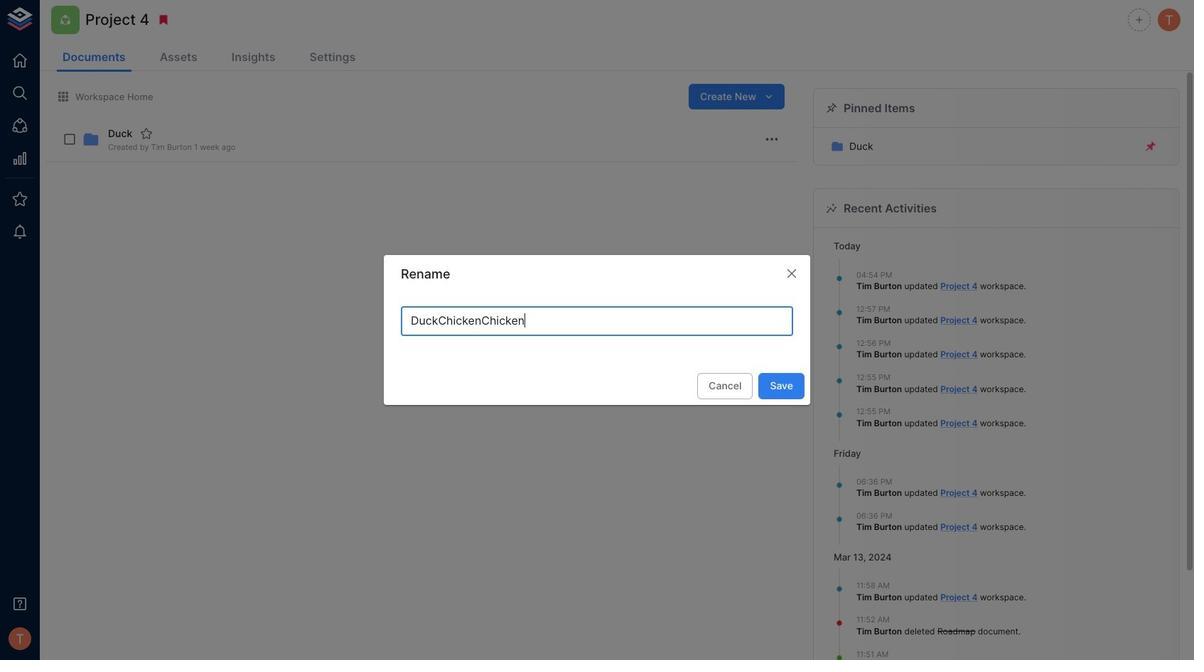 Task type: locate. For each thing, give the bounding box(es) containing it.
remove bookmark image
[[157, 14, 170, 26]]

dialog
[[384, 255, 811, 405]]



Task type: describe. For each thing, give the bounding box(es) containing it.
unpin image
[[1145, 140, 1158, 153]]

favorite image
[[140, 127, 153, 140]]

Enter Title text field
[[401, 307, 794, 337]]



Task type: vqa. For each thing, say whether or not it's contained in the screenshot.
3rd "Help" image from the top of the page
no



